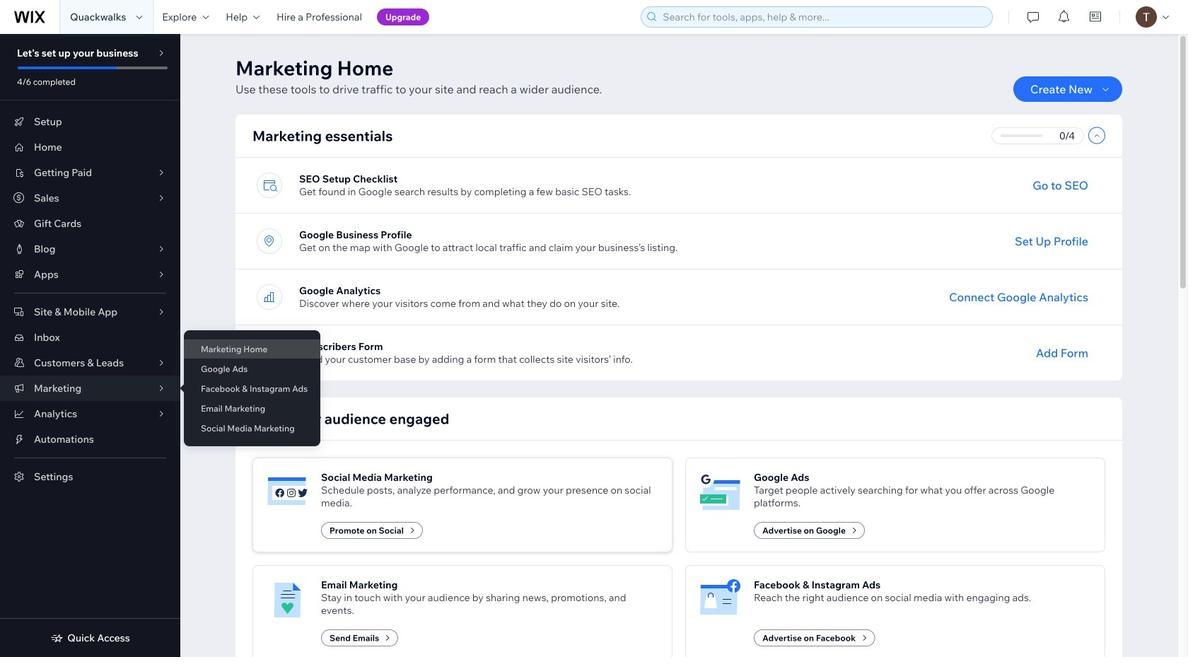 Task type: describe. For each thing, give the bounding box(es) containing it.
Search for tools, apps, help & more... field
[[659, 7, 989, 27]]

sidebar element
[[0, 34, 180, 657]]



Task type: vqa. For each thing, say whether or not it's contained in the screenshot.
Sidebar element
yes



